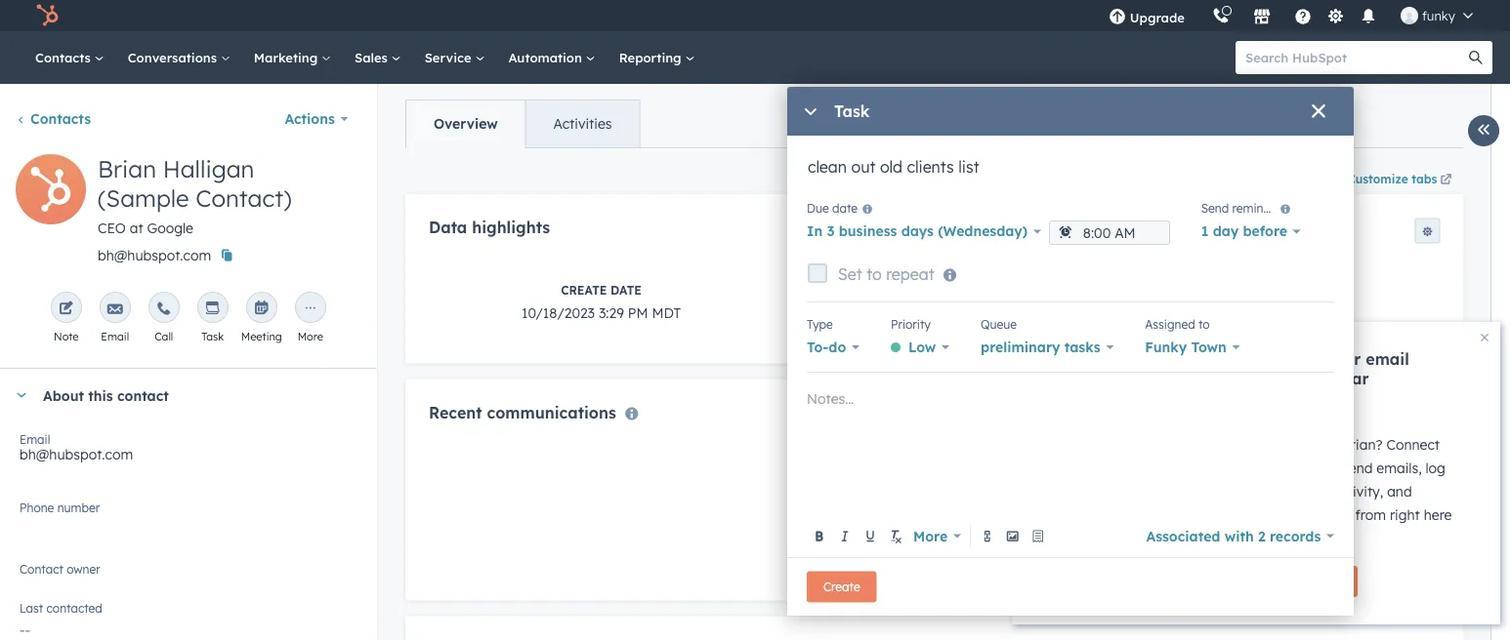Task type: locate. For each thing, give the bounding box(es) containing it.
do
[[829, 339, 846, 356]]

ceo
[[98, 220, 126, 237]]

0 vertical spatial account
[[1198, 369, 1261, 389]]

1 horizontal spatial no
[[892, 557, 911, 575]]

bh@hubspot.com up number
[[20, 447, 133, 464]]

email up brian? at the right bottom of page
[[1366, 350, 1410, 369]]

account down town
[[1198, 369, 1261, 389]]

no inside contact owner no owner
[[20, 570, 39, 587]]

0 vertical spatial task
[[834, 102, 870, 121]]

overview button
[[406, 101, 525, 148]]

1 horizontal spatial account
[[1270, 460, 1322, 477]]

contacted
[[46, 601, 102, 616]]

calling icon image
[[1213, 8, 1230, 25]]

data
[[428, 218, 467, 237]]

task
[[834, 102, 870, 121], [202, 330, 224, 344]]

0 horizontal spatial create
[[561, 283, 607, 297]]

meeting image
[[254, 302, 269, 318]]

contacts link
[[23, 31, 116, 84], [16, 110, 91, 128]]

last
[[20, 601, 43, 616]]

1 horizontal spatial email
[[101, 330, 129, 344]]

0 horizontal spatial more
[[298, 330, 323, 344]]

0 vertical spatial more
[[298, 330, 323, 344]]

customize tabs
[[1347, 171, 1437, 186]]

1 horizontal spatial create
[[824, 580, 860, 595]]

reporting link
[[608, 31, 707, 84]]

and inside the ready to reach out to brian? connect your email account to send emails, log your contacts' email activity, and schedule meetings — all from right here in hubspot.
[[1388, 484, 1413, 501]]

date
[[610, 283, 641, 297]]

in 3 business days (wednesday) button
[[807, 218, 1041, 245]]

low
[[909, 339, 936, 356]]

to for set
[[867, 265, 882, 284]]

note
[[54, 330, 79, 344]]

emails,
[[1377, 460, 1422, 477]]

funky
[[1145, 339, 1187, 356]]

more image
[[303, 302, 318, 318]]

contacts
[[35, 49, 94, 65], [30, 110, 91, 128]]

0 horizontal spatial no
[[20, 570, 39, 587]]

search button
[[1460, 41, 1493, 74]]

communications
[[487, 403, 616, 422]]

and inside pro tip: connect your email account and calendar
[[1265, 369, 1296, 389]]

contact)
[[196, 184, 292, 213]]

contacts up edit popup button
[[30, 110, 91, 128]]

to left reach
[[1243, 437, 1256, 454]]

create
[[561, 283, 607, 297], [824, 580, 860, 595]]

contact owner no owner
[[20, 562, 100, 587]]

upgrade
[[1130, 9, 1185, 25]]

no left the activities.
[[892, 557, 911, 575]]

1 vertical spatial and
[[1388, 484, 1413, 501]]

low button
[[891, 334, 950, 362]]

calendar
[[1300, 369, 1369, 389]]

reporting
[[619, 49, 685, 65]]

contacts link down hubspot link at the left top of page
[[23, 31, 116, 84]]

create for create date 10/18/2023 3:29 pm mdt
[[561, 283, 607, 297]]

email down the caret image
[[20, 432, 50, 447]]

actions button
[[272, 100, 361, 139]]

notifications image
[[1360, 9, 1378, 26]]

stage
[[950, 283, 989, 297]]

associated with 2 records
[[1147, 528, 1321, 545]]

due
[[807, 201, 829, 216]]

email up 'contacts''
[[1231, 460, 1266, 477]]

no up last on the left of the page
[[20, 570, 39, 587]]

email inside email bh@hubspot.com
[[20, 432, 50, 447]]

log
[[1426, 460, 1446, 477]]

help image
[[1295, 9, 1312, 26]]

menu
[[1095, 0, 1487, 31]]

minimize dialog image
[[803, 105, 819, 120]]

—
[[1322, 507, 1333, 524]]

task down task icon at the top left
[[202, 330, 224, 344]]

0 vertical spatial email
[[1366, 350, 1410, 369]]

number
[[57, 501, 100, 515]]

contacts link up edit popup button
[[16, 110, 91, 128]]

email down email image
[[101, 330, 129, 344]]

account inside pro tip: connect your email account and calendar
[[1198, 369, 1261, 389]]

HH:MM text field
[[1049, 221, 1170, 245]]

0 horizontal spatial account
[[1198, 369, 1261, 389]]

1 horizontal spatial and
[[1388, 484, 1413, 501]]

close image
[[1481, 334, 1489, 342]]

0 horizontal spatial and
[[1265, 369, 1296, 389]]

hubspot image
[[35, 4, 59, 27]]

to up town
[[1199, 317, 1210, 332]]

records
[[1270, 528, 1321, 545]]

right
[[1390, 507, 1421, 524]]

about this contact button
[[0, 369, 357, 422]]

marketing
[[254, 49, 322, 65]]

create inside create date 10/18/2023 3:29 pm mdt
[[561, 283, 607, 297]]

brian halligan (sample contact) ceo at google
[[98, 154, 292, 237]]

marketing link
[[242, 31, 343, 84]]

here
[[1424, 507, 1452, 524]]

1 vertical spatial more
[[914, 528, 948, 545]]

0 vertical spatial create
[[561, 283, 607, 297]]

1 horizontal spatial more
[[914, 528, 948, 545]]

owner up contacted
[[67, 562, 100, 577]]

1 vertical spatial contacts
[[30, 110, 91, 128]]

close dialog image
[[1311, 105, 1327, 120]]

settings image
[[1327, 8, 1345, 26]]

your down ready
[[1198, 460, 1227, 477]]

recent communications
[[428, 403, 616, 422]]

hubspot.
[[1213, 531, 1273, 548]]

tabs
[[1412, 171, 1437, 186]]

your right the connect
[[1326, 350, 1361, 369]]

funky
[[1423, 7, 1456, 23]]

email
[[1366, 350, 1410, 369], [1231, 460, 1266, 477], [1294, 484, 1329, 501]]

0 vertical spatial contacts link
[[23, 31, 116, 84]]

0 vertical spatial your
[[1326, 350, 1361, 369]]

days
[[902, 223, 934, 240]]

to right 'set'
[[867, 265, 882, 284]]

navigation
[[405, 100, 640, 149]]

more up no activities.
[[914, 528, 948, 545]]

create inside button
[[824, 580, 860, 595]]

highlights
[[472, 218, 550, 237]]

10/18/2023
[[521, 304, 595, 321]]

more
[[298, 330, 323, 344], [914, 528, 948, 545]]

task image
[[205, 302, 221, 318]]

reach
[[1260, 437, 1296, 454]]

note image
[[58, 302, 74, 318]]

to for ready
[[1243, 437, 1256, 454]]

contacts down hubspot link at the left top of page
[[35, 49, 94, 65]]

marketplaces button
[[1242, 0, 1283, 31]]

preliminary
[[981, 339, 1061, 356]]

navigation containing overview
[[405, 100, 640, 149]]

2 horizontal spatial email
[[1366, 350, 1410, 369]]

2 vertical spatial email
[[1294, 484, 1329, 501]]

your up schedule
[[1198, 484, 1227, 501]]

0 horizontal spatial email
[[1231, 460, 1266, 477]]

contact
[[117, 387, 169, 404]]

1 vertical spatial task
[[202, 330, 224, 344]]

customize tabs link
[[1321, 163, 1464, 194]]

email bh@hubspot.com
[[20, 432, 133, 464]]

and down the 'emails,'
[[1388, 484, 1413, 501]]

priority
[[891, 317, 931, 332]]

task right minimize dialog icon
[[834, 102, 870, 121]]

1 vertical spatial account
[[1270, 460, 1322, 477]]

1 day before
[[1202, 223, 1288, 240]]

account down "out"
[[1270, 460, 1322, 477]]

1 vertical spatial create
[[824, 580, 860, 595]]

Title text field
[[807, 156, 1335, 195]]

0 vertical spatial bh@hubspot.com
[[98, 247, 211, 264]]

business
[[839, 223, 897, 240]]

0 vertical spatial email
[[101, 330, 129, 344]]

Search HubSpot search field
[[1236, 41, 1475, 74]]

sales link
[[343, 31, 413, 84]]

from
[[1356, 507, 1387, 524]]

more down the "more" image
[[298, 330, 323, 344]]

email
[[101, 330, 129, 344], [20, 432, 50, 447]]

1 vertical spatial email
[[20, 432, 50, 447]]

and right tip:
[[1265, 369, 1296, 389]]

email up —
[[1294, 484, 1329, 501]]

0 vertical spatial contacts
[[35, 49, 94, 65]]

conversations link
[[116, 31, 242, 84]]

1 horizontal spatial task
[[834, 102, 870, 121]]

bh@hubspot.com down google
[[98, 247, 211, 264]]

0 vertical spatial and
[[1265, 369, 1296, 389]]

more inside popup button
[[914, 528, 948, 545]]

2 vertical spatial your
[[1198, 484, 1227, 501]]

with
[[1225, 528, 1254, 545]]

0 horizontal spatial email
[[20, 432, 50, 447]]

automation
[[508, 49, 586, 65]]

create date 10/18/2023 3:29 pm mdt
[[521, 283, 681, 321]]

create for create
[[824, 580, 860, 595]]



Task type: vqa. For each thing, say whether or not it's contained in the screenshot.
In
yes



Task type: describe. For each thing, give the bounding box(es) containing it.
funky button
[[1389, 0, 1485, 31]]

repeat
[[886, 265, 935, 284]]

funky town image
[[1401, 7, 1419, 24]]

service link
[[413, 31, 497, 84]]

3
[[827, 223, 835, 240]]

0 horizontal spatial task
[[202, 330, 224, 344]]

about this contact
[[43, 387, 169, 404]]

no activities.
[[892, 557, 976, 575]]

email image
[[107, 302, 123, 318]]

to right "out"
[[1325, 437, 1338, 454]]

1 day before button
[[1202, 218, 1301, 245]]

date
[[833, 201, 858, 216]]

set to repeat
[[838, 265, 935, 284]]

send
[[1343, 460, 1373, 477]]

preliminary tasks button
[[981, 334, 1114, 362]]

schedule
[[1198, 507, 1255, 524]]

town
[[1192, 339, 1227, 356]]

associated
[[1147, 528, 1221, 545]]

day
[[1213, 223, 1239, 240]]

customize
[[1347, 171, 1408, 186]]

funky town button
[[1145, 334, 1240, 362]]

email inside pro tip: connect your email account and calendar
[[1366, 350, 1410, 369]]

your inside pro tip: connect your email account and calendar
[[1326, 350, 1361, 369]]

data highlights
[[428, 218, 550, 237]]

brian
[[98, 154, 156, 184]]

1 vertical spatial your
[[1198, 460, 1227, 477]]

pm
[[628, 304, 648, 321]]

service
[[425, 49, 475, 65]]

no owner button
[[20, 559, 357, 591]]

menu containing funky
[[1095, 0, 1487, 31]]

send
[[1202, 201, 1229, 216]]

contacts inside contacts 'link'
[[35, 49, 94, 65]]

call
[[155, 330, 173, 344]]

tip:
[[1229, 350, 1254, 369]]

meeting
[[241, 330, 282, 344]]

in
[[1198, 531, 1209, 548]]

preliminary tasks
[[981, 339, 1101, 356]]

assigned to
[[1145, 317, 1210, 332]]

owner up last contacted
[[42, 570, 82, 587]]

contact
[[20, 562, 63, 577]]

connect
[[1259, 350, 1321, 369]]

upgrade image
[[1109, 9, 1126, 26]]

due date
[[807, 201, 858, 216]]

activities button
[[525, 101, 639, 148]]

Last contacted text field
[[20, 613, 357, 641]]

send reminder
[[1202, 201, 1282, 216]]

last contacted
[[20, 601, 102, 616]]

1
[[1202, 223, 1209, 240]]

help button
[[1287, 0, 1320, 31]]

activities
[[553, 115, 612, 132]]

to for assigned
[[1199, 317, 1210, 332]]

lifecycle
[[880, 283, 946, 297]]

brian?
[[1342, 437, 1383, 454]]

before
[[1243, 223, 1288, 240]]

no inside alert
[[892, 557, 911, 575]]

settings link
[[1324, 5, 1348, 26]]

(sample
[[98, 184, 189, 213]]

account inside the ready to reach out to brian? connect your email account to send emails, log your contacts' email activity, and schedule meetings — all from right here in hubspot.
[[1270, 460, 1322, 477]]

1 vertical spatial email
[[1231, 460, 1266, 477]]

mdt
[[652, 304, 681, 321]]

ready
[[1198, 437, 1239, 454]]

associated with 2 records button
[[1147, 523, 1335, 551]]

this
[[88, 387, 113, 404]]

activities.
[[915, 557, 976, 575]]

no activities. alert
[[428, 446, 1440, 578]]

recent
[[428, 403, 482, 422]]

calling icon button
[[1205, 3, 1238, 29]]

1 horizontal spatial email
[[1294, 484, 1329, 501]]

contacts'
[[1231, 484, 1290, 501]]

ready to reach out to brian? connect your email account to send emails, log your contacts' email activity, and schedule meetings — all from right here in hubspot.
[[1198, 437, 1452, 548]]

create button
[[807, 572, 877, 603]]

phone number
[[20, 501, 100, 515]]

1 vertical spatial contacts link
[[16, 110, 91, 128]]

pro
[[1198, 350, 1225, 369]]

email for email
[[101, 330, 129, 344]]

overview
[[433, 115, 497, 132]]

to left send
[[1326, 460, 1339, 477]]

hubspot link
[[23, 4, 73, 27]]

lead
[[918, 304, 950, 321]]

1 vertical spatial bh@hubspot.com
[[20, 447, 133, 464]]

call image
[[156, 302, 172, 318]]

in 3 business days (wednesday)
[[807, 223, 1028, 240]]

caret image
[[16, 393, 27, 398]]

assigned
[[1145, 317, 1196, 332]]

conversations
[[128, 49, 221, 65]]

about
[[43, 387, 84, 404]]

more button
[[910, 523, 965, 551]]

to-
[[807, 339, 829, 356]]

funky town
[[1145, 339, 1227, 356]]

set
[[838, 265, 862, 284]]

Phone number text field
[[20, 497, 357, 536]]

search image
[[1470, 51, 1483, 64]]

out
[[1300, 437, 1321, 454]]

marketplaces image
[[1254, 9, 1271, 26]]

email for email bh@hubspot.com
[[20, 432, 50, 447]]

lifecycle stage lead
[[880, 283, 989, 321]]

meetings
[[1258, 507, 1318, 524]]

connect
[[1387, 437, 1440, 454]]

2
[[1259, 528, 1266, 545]]

edit button
[[16, 154, 86, 232]]

google
[[147, 220, 193, 237]]



